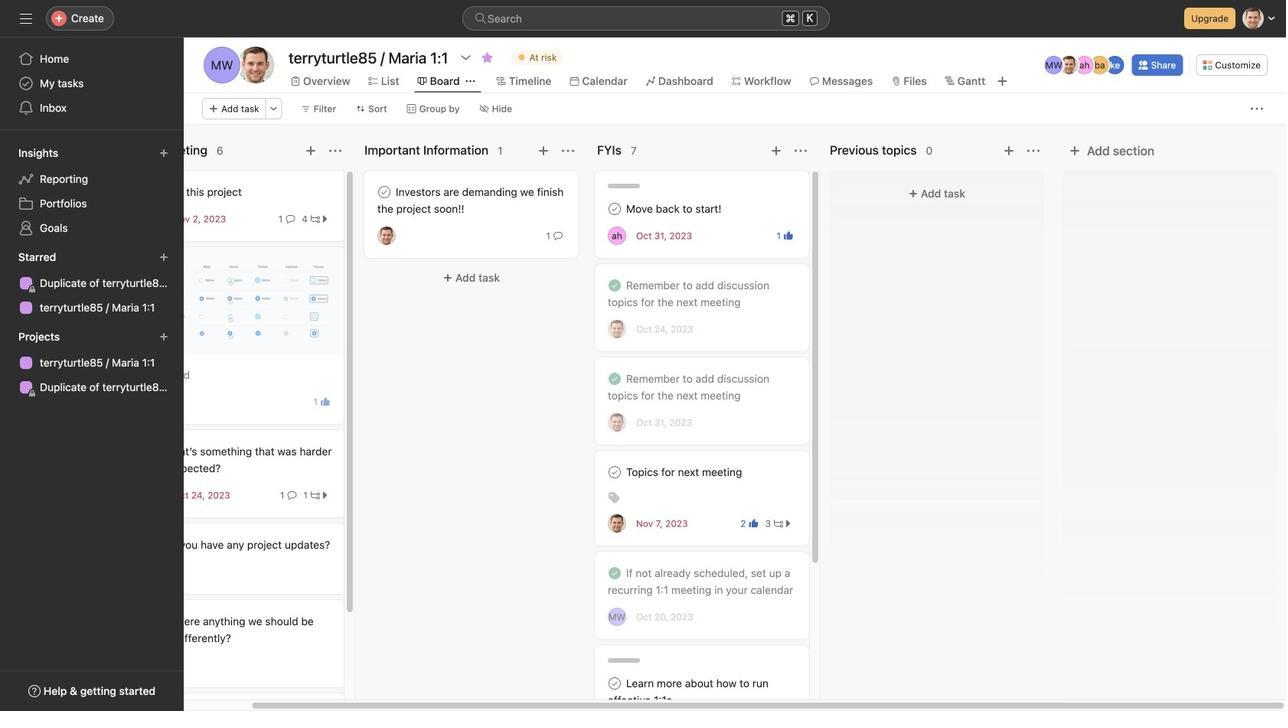 Task type: describe. For each thing, give the bounding box(es) containing it.
add items to starred image
[[159, 253, 168, 262]]

new insights image
[[159, 149, 168, 158]]

1 vertical spatial mark complete image
[[606, 463, 624, 482]]

1 horizontal spatial more actions image
[[1251, 103, 1264, 115]]

completed checkbox for 1st toggle assignee popover icon from the bottom of the page
[[606, 564, 624, 583]]

0 vertical spatial 1 comment image
[[286, 214, 295, 224]]

3 more section actions image from the left
[[1028, 145, 1040, 157]]

global element
[[0, 38, 184, 129]]

1 like. you liked this task image
[[321, 397, 330, 407]]

new project or portfolio image
[[159, 332, 168, 342]]

starred element
[[0, 244, 184, 323]]

remove from starred image
[[481, 51, 494, 64]]

mark complete image
[[606, 200, 624, 218]]

1 toggle assignee popover image from the top
[[608, 227, 626, 245]]

1 vertical spatial 1 comment image
[[288, 491, 297, 500]]

hide sidebar image
[[20, 12, 32, 25]]

4 toggle assignee popover image from the top
[[608, 608, 626, 626]]

1 completed image from the top
[[606, 276, 624, 295]]

add tab image
[[997, 75, 1009, 87]]

add task image for third more section actions image from left
[[1003, 145, 1016, 157]]

toggle assignee popover image for completed image
[[608, 414, 626, 432]]

add task image for first more section actions image from the left
[[538, 145, 550, 157]]

Search tasks, projects, and more text field
[[463, 6, 830, 31]]



Task type: vqa. For each thing, say whether or not it's contained in the screenshot.
More section actions image
yes



Task type: locate. For each thing, give the bounding box(es) containing it.
0 horizontal spatial more actions image
[[269, 104, 278, 113]]

insights element
[[0, 139, 184, 244]]

projects element
[[0, 323, 184, 403]]

0 vertical spatial mark complete image
[[375, 183, 394, 201]]

1 horizontal spatial toggle assignee popover image
[[608, 414, 626, 432]]

1 completed checkbox from the top
[[606, 276, 624, 295]]

toggle assignee popover image for mark complete image to the top
[[378, 227, 396, 245]]

Mark complete checkbox
[[375, 183, 394, 201], [606, 200, 624, 218], [606, 463, 624, 482], [606, 675, 624, 693]]

1 horizontal spatial more section actions image
[[795, 145, 807, 157]]

2 horizontal spatial more section actions image
[[1028, 145, 1040, 157]]

2 toggle assignee popover image from the top
[[608, 320, 626, 339]]

2 completed checkbox from the top
[[606, 370, 624, 388]]

mark complete image
[[375, 183, 394, 201], [606, 463, 624, 482], [606, 675, 624, 693]]

1 vertical spatial completed checkbox
[[606, 370, 624, 388]]

more section actions image
[[329, 145, 342, 157]]

tab actions image
[[466, 77, 475, 86]]

more section actions image
[[562, 145, 574, 157], [795, 145, 807, 157], [1028, 145, 1040, 157]]

None text field
[[285, 44, 452, 71]]

toggle assignee popover image
[[608, 227, 626, 245], [608, 320, 626, 339], [608, 515, 626, 533], [608, 608, 626, 626]]

1 vertical spatial completed image
[[606, 564, 624, 583]]

1 comment image
[[286, 214, 295, 224], [288, 491, 297, 500]]

2 vertical spatial mark complete image
[[606, 675, 624, 693]]

add task image
[[305, 145, 317, 157]]

Completed checkbox
[[606, 276, 624, 295], [606, 370, 624, 388], [606, 564, 624, 583]]

completed image
[[606, 276, 624, 295], [606, 564, 624, 583]]

3 completed checkbox from the top
[[606, 564, 624, 583]]

toggle assignee popover image
[[378, 227, 396, 245], [608, 414, 626, 432]]

2 completed image from the top
[[606, 564, 624, 583]]

add task image for 2nd more section actions image from left
[[770, 145, 783, 157]]

1 horizontal spatial add task image
[[770, 145, 783, 157]]

2 horizontal spatial add task image
[[1003, 145, 1016, 157]]

0 vertical spatial completed image
[[606, 276, 624, 295]]

1 comment image
[[554, 231, 563, 240]]

2 likes. you liked this task image
[[749, 519, 759, 528]]

completed image
[[606, 370, 624, 388]]

None field
[[463, 6, 830, 31]]

1 like. you liked this task image
[[784, 231, 793, 240]]

0 vertical spatial completed checkbox
[[606, 276, 624, 295]]

0 vertical spatial toggle assignee popover image
[[378, 227, 396, 245]]

2 vertical spatial completed checkbox
[[606, 564, 624, 583]]

2 more section actions image from the left
[[795, 145, 807, 157]]

show options image
[[460, 51, 472, 64]]

completed checkbox for third toggle assignee popover icon from the bottom of the page
[[606, 276, 624, 295]]

3 add task image from the left
[[1003, 145, 1016, 157]]

1 add task image from the left
[[538, 145, 550, 157]]

0 horizontal spatial more section actions image
[[562, 145, 574, 157]]

1 more section actions image from the left
[[562, 145, 574, 157]]

3 toggle assignee popover image from the top
[[608, 515, 626, 533]]

0 horizontal spatial toggle assignee popover image
[[378, 227, 396, 245]]

2 add task image from the left
[[770, 145, 783, 157]]

0 horizontal spatial add task image
[[538, 145, 550, 157]]

1 vertical spatial toggle assignee popover image
[[608, 414, 626, 432]]

completed checkbox for toggle assignee popover image corresponding to completed image
[[606, 370, 624, 388]]

more actions image
[[1251, 103, 1264, 115], [269, 104, 278, 113]]

add task image
[[538, 145, 550, 157], [770, 145, 783, 157], [1003, 145, 1016, 157]]



